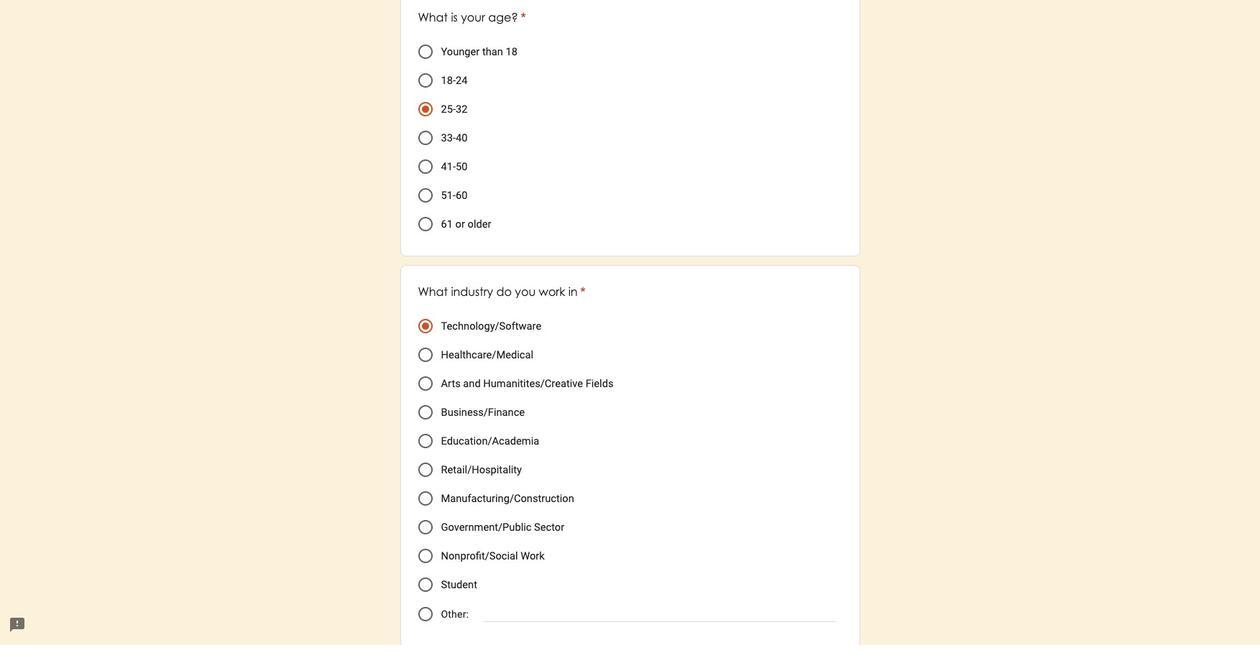 Task type: describe. For each thing, give the bounding box(es) containing it.
in
[[568, 283, 578, 300]]

Healthcare/Medical radio
[[418, 348, 432, 362]]

33-40 radio
[[418, 131, 432, 145]]

25-
[[441, 103, 456, 116]]

work
[[521, 550, 545, 563]]

Retail/Hospitality radio
[[418, 463, 432, 477]]

age?
[[488, 9, 518, 25]]

arts and humanitites/creative fields
[[441, 377, 613, 390]]

nonprofit/social work image
[[418, 549, 432, 564]]

Younger than 18 radio
[[418, 45, 432, 59]]

61 or older image
[[418, 217, 432, 231]]

Other: radio
[[418, 607, 432, 622]]

Other response text field
[[483, 605, 836, 622]]

education/academia
[[441, 435, 539, 448]]

Manufacturing/Construction radio
[[418, 492, 432, 506]]

Government/Public Sector radio
[[418, 520, 432, 535]]

than
[[482, 45, 503, 58]]

40
[[456, 132, 468, 144]]

older
[[468, 218, 491, 231]]

student image
[[418, 578, 432, 592]]

41-50 radio
[[418, 160, 432, 174]]

41-50
[[441, 160, 468, 173]]

your
[[461, 9, 485, 25]]

* inside what is your age? *
[[521, 10, 526, 24]]

retail/hospitality image
[[418, 463, 432, 477]]

41 50 image
[[418, 160, 432, 174]]

61
[[441, 218, 453, 231]]

Education/Academia radio
[[418, 434, 432, 449]]

education/academia image
[[418, 434, 432, 449]]

you
[[515, 283, 536, 300]]

25-32
[[441, 103, 468, 116]]

51-60 radio
[[418, 188, 432, 203]]

student
[[441, 579, 477, 592]]

33-40
[[441, 132, 468, 144]]

18-
[[441, 74, 456, 87]]

51-60
[[441, 189, 468, 202]]

Student radio
[[418, 578, 432, 592]]

younger
[[441, 45, 480, 58]]

33 40 image
[[418, 131, 432, 145]]

18
[[506, 45, 518, 58]]

and
[[463, 377, 481, 390]]

18-24
[[441, 74, 468, 87]]

do
[[496, 283, 512, 300]]



Task type: locate. For each thing, give the bounding box(es) containing it.
is
[[451, 9, 458, 25]]

24
[[456, 74, 468, 87]]

0 horizontal spatial *
[[521, 10, 526, 24]]

arts
[[441, 377, 461, 390]]

government/public sector
[[441, 521, 564, 534]]

required question element right your in the left of the page
[[518, 9, 526, 26]]

what up technology/software icon
[[418, 283, 448, 300]]

0 vertical spatial what
[[418, 9, 448, 25]]

18-24 radio
[[418, 73, 432, 88]]

1 horizontal spatial required question element
[[578, 283, 586, 300]]

25-32 radio
[[418, 102, 432, 116]]

25 32 image
[[422, 106, 429, 113]]

nonprofit/social
[[441, 550, 518, 563]]

1 vertical spatial *
[[580, 285, 586, 298]]

1 vertical spatial required question element
[[578, 283, 586, 300]]

Nonprofit/Social Work radio
[[418, 549, 432, 564]]

arts and humanitites/creative fields image
[[418, 377, 432, 391]]

Technology/Software radio
[[418, 319, 432, 334]]

government/public sector image
[[418, 520, 432, 535]]

business/finance image
[[418, 405, 432, 420]]

healthcare/medical image
[[418, 348, 432, 362]]

work
[[539, 283, 565, 300]]

2 what from the top
[[418, 283, 448, 300]]

required question element
[[518, 9, 526, 26], [578, 283, 586, 300]]

what is your age? *
[[418, 9, 526, 25]]

* right age?
[[521, 10, 526, 24]]

0 vertical spatial required question element
[[518, 9, 526, 26]]

0 horizontal spatial required question element
[[518, 9, 526, 26]]

50
[[456, 160, 468, 173]]

60
[[456, 189, 468, 202]]

nonprofit/social work
[[441, 550, 545, 563]]

business/finance
[[441, 406, 525, 419]]

1 vertical spatial what
[[418, 283, 448, 300]]

51 60 image
[[418, 188, 432, 203]]

*
[[521, 10, 526, 24], [580, 285, 586, 298]]

Arts and Humanitites/Creative Fields radio
[[418, 377, 432, 391]]

technology/software
[[441, 320, 541, 333]]

technology/software image
[[422, 323, 429, 330]]

Business/Finance radio
[[418, 405, 432, 420]]

32
[[456, 103, 468, 116]]

industry
[[451, 283, 493, 300]]

what left 'is'
[[418, 9, 448, 25]]

younger than 18 image
[[418, 45, 432, 59]]

what industry do you work in heading
[[418, 283, 586, 300]]

61 or older
[[441, 218, 491, 231]]

other:
[[441, 609, 469, 620]]

what for what industry do you work in
[[418, 283, 448, 300]]

fields
[[586, 377, 613, 390]]

what
[[418, 9, 448, 25], [418, 283, 448, 300]]

required question element for what is your age?
[[518, 9, 526, 26]]

government/public
[[441, 521, 531, 534]]

humanitites/creative
[[483, 377, 583, 390]]

61 or older radio
[[418, 217, 432, 231]]

18 24 image
[[418, 73, 432, 88]]

younger than 18
[[441, 45, 518, 58]]

or
[[455, 218, 465, 231]]

what is your age? heading
[[418, 9, 526, 26]]

51-
[[441, 189, 456, 202]]

41-
[[441, 160, 456, 173]]

33-
[[441, 132, 456, 144]]

0 vertical spatial *
[[521, 10, 526, 24]]

retail/hospitality
[[441, 464, 522, 477]]

sector
[[534, 521, 564, 534]]

1 what from the top
[[418, 9, 448, 25]]

what industry do you work in *
[[418, 283, 586, 300]]

required question element for what industry do you work in
[[578, 283, 586, 300]]

manufacturing/construction
[[441, 492, 574, 505]]

* right in in the left top of the page
[[580, 285, 586, 298]]

what for what is your age?
[[418, 9, 448, 25]]

manufacturing/construction image
[[418, 492, 432, 506]]

1 horizontal spatial *
[[580, 285, 586, 298]]

required question element right work
[[578, 283, 586, 300]]

healthcare/medical
[[441, 349, 533, 362]]

* inside what industry do you work in *
[[580, 285, 586, 298]]



Task type: vqa. For each thing, say whether or not it's contained in the screenshot.
32
yes



